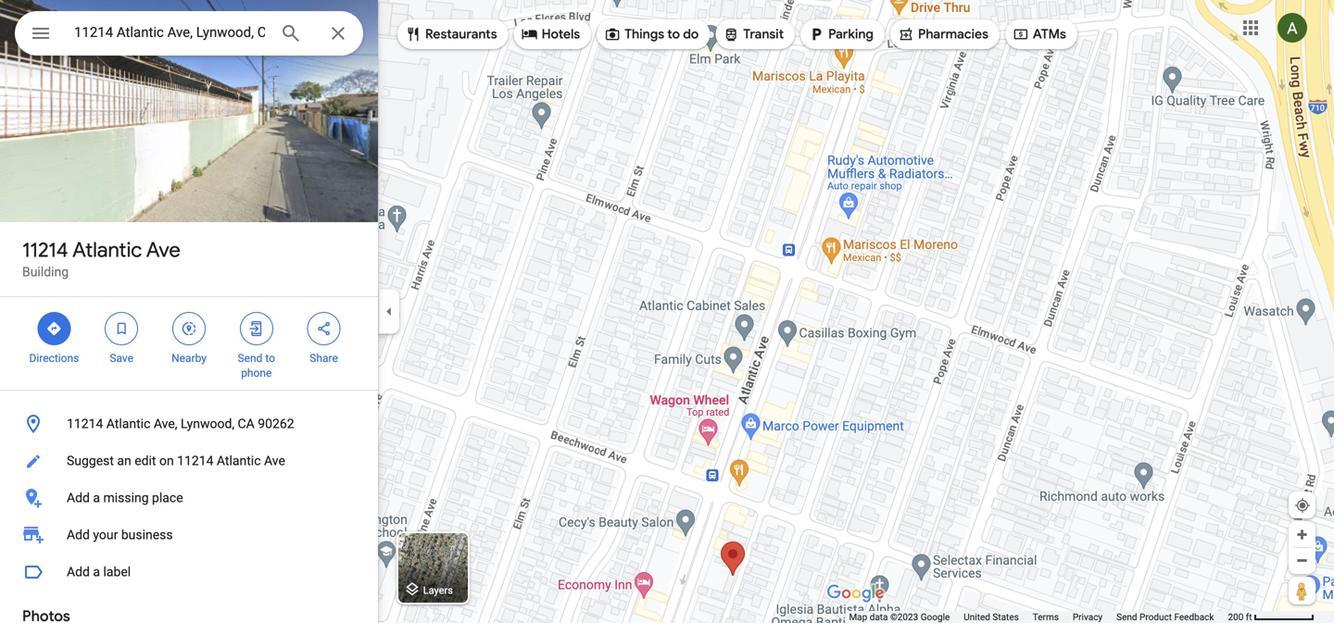 Task type: locate. For each thing, give the bounding box(es) containing it.
atlantic inside the 11214 atlantic ave building
[[72, 237, 142, 263]]

send left product
[[1117, 612, 1138, 623]]

2 a from the top
[[93, 565, 100, 580]]

2 vertical spatial atlantic
[[217, 454, 261, 469]]

send inside send to phone
[[238, 352, 263, 365]]

1 horizontal spatial ave
[[264, 454, 285, 469]]

footer inside the google maps element
[[849, 612, 1229, 624]]

a for label
[[93, 565, 100, 580]]

1 vertical spatial atlantic
[[106, 417, 151, 432]]

a
[[93, 491, 100, 506], [93, 565, 100, 580]]

ave inside suggest an edit on 11214 atlantic ave button
[[264, 454, 285, 469]]

11214 Atlantic Ave, Lynwood, CA 90262 field
[[15, 11, 363, 56]]


[[248, 319, 265, 339]]

to up phone
[[265, 352, 275, 365]]

ave
[[146, 237, 181, 263], [264, 454, 285, 469]]

2 add from the top
[[67, 528, 90, 543]]

none field inside the 11214 atlantic ave, lynwood, ca 90262 field
[[74, 21, 265, 44]]

2 vertical spatial add
[[67, 565, 90, 580]]

an
[[117, 454, 131, 469]]

0 vertical spatial atlantic
[[72, 237, 142, 263]]

200 ft
[[1229, 612, 1253, 623]]

a left label
[[93, 565, 100, 580]]

11214 up 'building'
[[22, 237, 68, 263]]

0 vertical spatial add
[[67, 491, 90, 506]]

google
[[921, 612, 950, 623]]

1 horizontal spatial send
[[1117, 612, 1138, 623]]


[[181, 319, 197, 339]]

None field
[[74, 21, 265, 44]]

11214 for ave,
[[67, 417, 103, 432]]

feedback
[[1175, 612, 1215, 623]]


[[1013, 24, 1030, 44]]

states
[[993, 612, 1019, 623]]

edit
[[135, 454, 156, 469]]

11214 atlantic ave, lynwood, ca 90262 button
[[0, 406, 378, 443]]

1 vertical spatial 11214
[[67, 417, 103, 432]]

atlantic up 
[[72, 237, 142, 263]]

11214
[[22, 237, 68, 263], [67, 417, 103, 432], [177, 454, 214, 469]]

place
[[152, 491, 183, 506]]

1 vertical spatial send
[[1117, 612, 1138, 623]]

atlantic
[[72, 237, 142, 263], [106, 417, 151, 432], [217, 454, 261, 469]]

©2023
[[891, 612, 919, 623]]

business
[[121, 528, 173, 543]]

11214 right on
[[177, 454, 214, 469]]

label
[[103, 565, 131, 580]]

0 vertical spatial to
[[668, 26, 680, 43]]

send
[[238, 352, 263, 365], [1117, 612, 1138, 623]]

to inside send to phone
[[265, 352, 275, 365]]

send up phone
[[238, 352, 263, 365]]

to
[[668, 26, 680, 43], [265, 352, 275, 365]]

11214 up suggest
[[67, 417, 103, 432]]

share
[[310, 352, 338, 365]]

1 horizontal spatial to
[[668, 26, 680, 43]]

0 horizontal spatial send
[[238, 352, 263, 365]]

suggest an edit on 11214 atlantic ave button
[[0, 443, 378, 480]]


[[405, 24, 422, 44]]

0 vertical spatial ave
[[146, 237, 181, 263]]

data
[[870, 612, 888, 623]]


[[113, 319, 130, 339]]

zoom out image
[[1296, 554, 1310, 568]]

add for add a missing place
[[67, 491, 90, 506]]

1 vertical spatial add
[[67, 528, 90, 543]]

0 vertical spatial a
[[93, 491, 100, 506]]

1 add from the top
[[67, 491, 90, 506]]

1 vertical spatial to
[[265, 352, 275, 365]]

send product feedback button
[[1117, 612, 1215, 624]]

add left your
[[67, 528, 90, 543]]

to left do
[[668, 26, 680, 43]]

1 vertical spatial a
[[93, 565, 100, 580]]

add
[[67, 491, 90, 506], [67, 528, 90, 543], [67, 565, 90, 580]]

atms
[[1033, 26, 1067, 43]]

a left the missing
[[93, 491, 100, 506]]


[[46, 319, 62, 339]]

3 add from the top
[[67, 565, 90, 580]]

atlantic for ave
[[72, 237, 142, 263]]


[[30, 20, 52, 47]]

1 a from the top
[[93, 491, 100, 506]]

atlantic down ca
[[217, 454, 261, 469]]

transit
[[744, 26, 784, 43]]

privacy button
[[1073, 612, 1103, 624]]

0 horizontal spatial to
[[265, 352, 275, 365]]

add left label
[[67, 565, 90, 580]]

ft
[[1246, 612, 1253, 623]]

 transit
[[723, 24, 784, 44]]

atlantic left "ave," at left bottom
[[106, 417, 151, 432]]

0 vertical spatial 11214
[[22, 237, 68, 263]]

things
[[625, 26, 665, 43]]

map
[[849, 612, 868, 623]]

actions for 11214 atlantic ave region
[[0, 298, 378, 390]]

1 vertical spatial ave
[[264, 454, 285, 469]]

2 vertical spatial 11214
[[177, 454, 214, 469]]

11214 inside the 11214 atlantic ave building
[[22, 237, 68, 263]]

 atms
[[1013, 24, 1067, 44]]

restaurants
[[425, 26, 497, 43]]

building
[[22, 265, 69, 280]]

add down suggest
[[67, 491, 90, 506]]

send inside button
[[1117, 612, 1138, 623]]

0 horizontal spatial ave
[[146, 237, 181, 263]]

0 vertical spatial send
[[238, 352, 263, 365]]

footer
[[849, 612, 1229, 624]]


[[316, 319, 332, 339]]

united states
[[964, 612, 1019, 623]]

united
[[964, 612, 991, 623]]

footer containing map data ©2023 google
[[849, 612, 1229, 624]]



Task type: vqa. For each thing, say whether or not it's contained in the screenshot.
NONSTOP FLIGHT. element
no



Task type: describe. For each thing, give the bounding box(es) containing it.
add your business
[[67, 528, 173, 543]]

 restaurants
[[405, 24, 497, 44]]

200
[[1229, 612, 1244, 623]]

add for add a label
[[67, 565, 90, 580]]

united states button
[[964, 612, 1019, 624]]

on
[[159, 454, 174, 469]]

atlantic for ave,
[[106, 417, 151, 432]]


[[898, 24, 915, 44]]

parking
[[829, 26, 874, 43]]

save
[[110, 352, 133, 365]]

layers
[[423, 585, 453, 597]]

11214 atlantic ave, lynwood, ca 90262
[[67, 417, 294, 432]]

ave inside the 11214 atlantic ave building
[[146, 237, 181, 263]]

add for add your business
[[67, 528, 90, 543]]

send product feedback
[[1117, 612, 1215, 623]]

terms
[[1033, 612, 1059, 623]]

send to phone
[[238, 352, 275, 380]]

google account: angela cha  
(angela.cha@adept.ai) image
[[1278, 13, 1308, 43]]

 hotels
[[522, 24, 580, 44]]

 search field
[[15, 11, 363, 59]]

lynwood,
[[181, 417, 235, 432]]

terms button
[[1033, 612, 1059, 624]]

add a missing place
[[67, 491, 183, 506]]

product
[[1140, 612, 1172, 623]]

hotels
[[542, 26, 580, 43]]

suggest
[[67, 454, 114, 469]]

a for missing
[[93, 491, 100, 506]]

ca
[[238, 417, 255, 432]]

send for send product feedback
[[1117, 612, 1138, 623]]


[[723, 24, 740, 44]]

your
[[93, 528, 118, 543]]

zoom in image
[[1296, 528, 1310, 542]]

pharmacies
[[918, 26, 989, 43]]

nearby
[[172, 352, 207, 365]]

to inside the  things to do
[[668, 26, 680, 43]]

suggest an edit on 11214 atlantic ave
[[67, 454, 285, 469]]

privacy
[[1073, 612, 1103, 623]]

11214 atlantic ave building
[[22, 237, 181, 280]]

show street view coverage image
[[1289, 577, 1316, 605]]

 button
[[15, 11, 67, 59]]


[[808, 24, 825, 44]]

 pharmacies
[[898, 24, 989, 44]]

do
[[683, 26, 699, 43]]

ave,
[[154, 417, 178, 432]]

add a missing place button
[[0, 480, 378, 517]]

send for send to phone
[[238, 352, 263, 365]]

11214 atlantic ave main content
[[0, 0, 378, 624]]

 parking
[[808, 24, 874, 44]]


[[604, 24, 621, 44]]

show your location image
[[1295, 498, 1312, 514]]

map data ©2023 google
[[849, 612, 950, 623]]

missing
[[103, 491, 149, 506]]

add a label button
[[0, 554, 378, 591]]

collapse side panel image
[[379, 302, 399, 322]]

90262
[[258, 417, 294, 432]]

add a label
[[67, 565, 131, 580]]

add your business link
[[0, 517, 378, 554]]


[[522, 24, 538, 44]]

200 ft button
[[1229, 612, 1315, 623]]

phone
[[241, 367, 272, 380]]

 things to do
[[604, 24, 699, 44]]

11214 for ave
[[22, 237, 68, 263]]

google maps element
[[0, 0, 1335, 624]]

directions
[[29, 352, 79, 365]]



